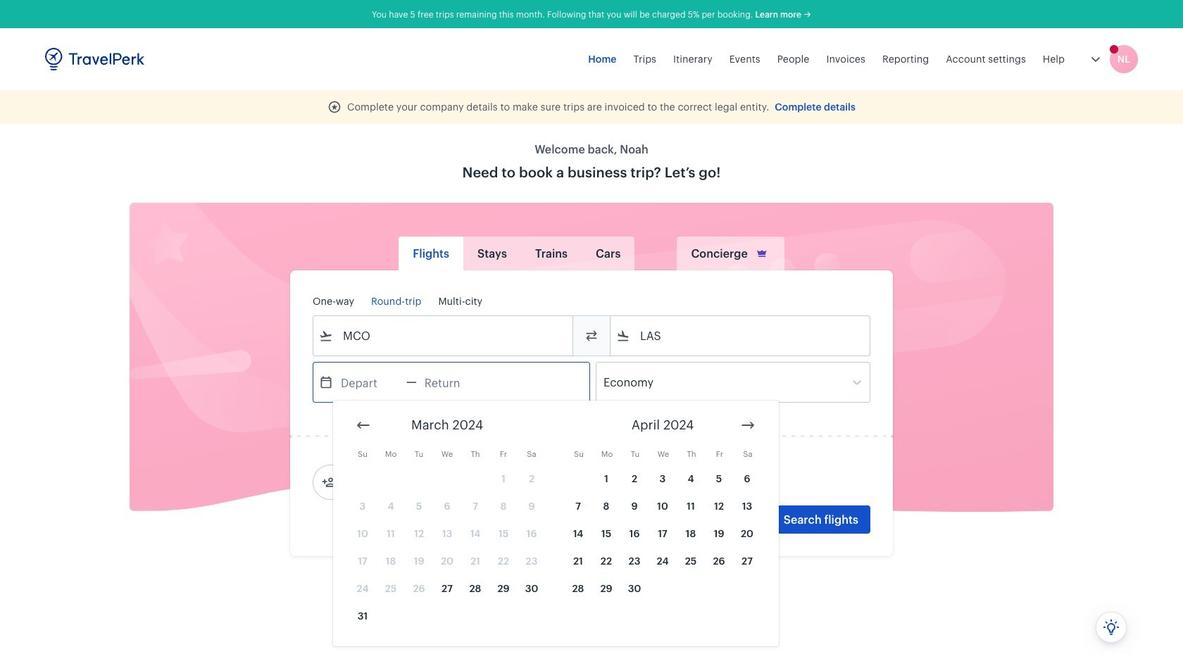 Task type: vqa. For each thing, say whether or not it's contained in the screenshot.
United Airlines icon corresponding to United Airlines image
no



Task type: describe. For each thing, give the bounding box(es) containing it.
To search field
[[631, 325, 852, 347]]

From search field
[[333, 325, 555, 347]]



Task type: locate. For each thing, give the bounding box(es) containing it.
Return text field
[[417, 363, 490, 402]]

Add first traveler search field
[[336, 471, 483, 494]]

move forward to switch to the next month. image
[[740, 417, 757, 434]]

calendar application
[[333, 401, 1184, 647]]

Depart text field
[[333, 363, 407, 402]]

move backward to switch to the previous month. image
[[355, 417, 372, 434]]



